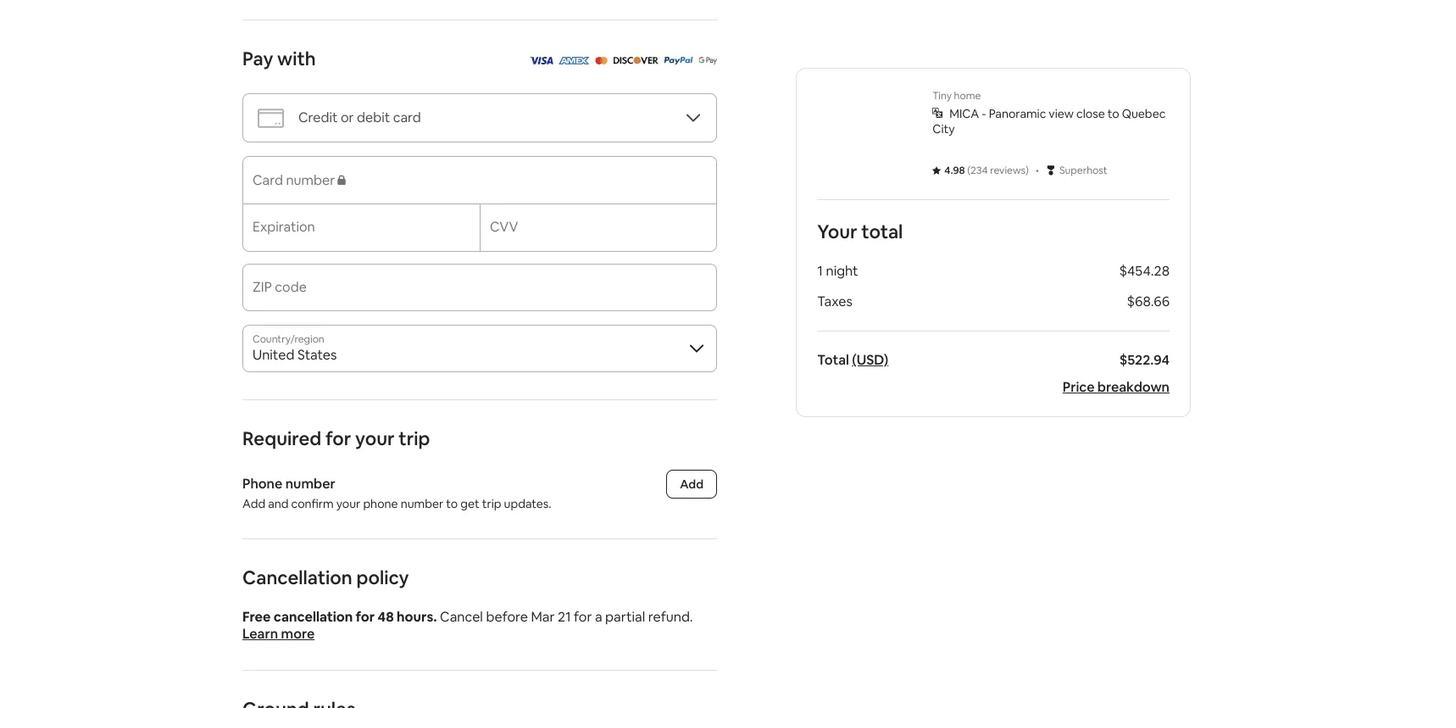 Task type: describe. For each thing, give the bounding box(es) containing it.
tiny
[[933, 89, 952, 103]]

2 discover card image from the top
[[613, 57, 658, 64]]

$522.94
[[1120, 351, 1170, 369]]

your inside phone number add and confirm your phone number to get trip updates.
[[336, 496, 361, 511]]

2 horizontal spatial for
[[574, 608, 592, 626]]

price
[[1063, 378, 1095, 396]]

debit
[[357, 109, 390, 126]]

superhost
[[1060, 164, 1108, 177]]

2 mastercard image from the top
[[595, 57, 608, 64]]

partial
[[605, 608, 645, 626]]

1 night
[[818, 262, 859, 280]]

states
[[298, 346, 337, 364]]

home
[[954, 89, 981, 103]]

add inside phone number add and confirm your phone number to get trip updates.
[[243, 496, 266, 511]]

(usd)
[[852, 351, 889, 369]]

mica
[[950, 106, 980, 121]]

quebec
[[1122, 106, 1166, 121]]

night
[[826, 262, 859, 280]]

trip inside phone number add and confirm your phone number to get trip updates.
[[482, 496, 502, 511]]

get
[[461, 496, 480, 511]]

-
[[982, 106, 987, 121]]

add button
[[667, 470, 717, 499]]

(usd) button
[[852, 351, 889, 369]]

to inside phone number add and confirm your phone number to get trip updates.
[[446, 496, 458, 511]]

confirm
[[291, 496, 334, 511]]

mar
[[531, 608, 555, 626]]

2 paypal image from the top
[[663, 57, 693, 64]]

$454.28
[[1120, 262, 1170, 280]]

pay
[[243, 47, 273, 70]]

0 horizontal spatial trip
[[399, 427, 430, 450]]

required for your trip
[[243, 427, 430, 450]]

phone
[[363, 496, 398, 511]]

credit or debit card
[[298, 109, 421, 126]]

united states
[[253, 346, 337, 364]]

credit or debit card button
[[243, 93, 717, 142]]

cancel
[[440, 608, 483, 626]]

total
[[818, 351, 849, 369]]

1 discover card image from the top
[[613, 51, 658, 69]]

cancellation
[[243, 566, 353, 589]]

hours.
[[397, 608, 437, 626]]

2 american express card image from the top
[[558, 57, 590, 64]]

updates.
[[504, 496, 552, 511]]

taxes
[[818, 293, 853, 310]]

price breakdown
[[1063, 378, 1170, 396]]

1 horizontal spatial for
[[356, 608, 375, 626]]

1 mastercard image from the top
[[595, 51, 608, 69]]

to inside the mica - panoramic view close to quebec city
[[1108, 106, 1120, 121]]

united
[[253, 346, 295, 364]]

cancellation policy
[[243, 566, 409, 589]]

united states element
[[243, 325, 717, 372]]

close
[[1077, 106, 1105, 121]]

refund.
[[648, 608, 693, 626]]

add inside button
[[680, 477, 704, 492]]

panoramic
[[989, 106, 1047, 121]]

21
[[558, 608, 571, 626]]

learn more button
[[243, 625, 315, 643]]

view
[[1049, 106, 1074, 121]]

0 vertical spatial number
[[285, 475, 336, 493]]

pay with
[[243, 47, 316, 70]]

price breakdown button
[[1063, 378, 1170, 396]]

policy
[[356, 566, 409, 589]]

total
[[862, 220, 903, 243]]

1
[[818, 262, 823, 280]]

2 google pay image from the top
[[698, 57, 717, 64]]

48
[[378, 608, 394, 626]]

city
[[933, 121, 955, 137]]

•
[[1036, 161, 1040, 179]]



Task type: locate. For each thing, give the bounding box(es) containing it.
to
[[1108, 106, 1120, 121], [446, 496, 458, 511]]

american express card image
[[558, 51, 590, 69], [558, 57, 590, 64]]

reviews
[[990, 164, 1026, 177]]

mastercard image right visa card icon
[[595, 51, 608, 69]]

google pay image
[[698, 51, 717, 69], [698, 57, 717, 64]]

your
[[355, 427, 395, 450], [336, 496, 361, 511]]

trip
[[399, 427, 430, 450], [482, 496, 502, 511]]

tiny home
[[933, 89, 981, 103]]

cancellation
[[274, 608, 353, 626]]

breakdown
[[1098, 378, 1170, 396]]

4.98 ( 234 reviews )
[[945, 164, 1029, 177]]

credit card image
[[257, 104, 285, 132]]

trip right get
[[482, 496, 502, 511]]

1 vertical spatial your
[[336, 496, 361, 511]]

with
[[277, 47, 316, 70]]

your up phone number add and confirm your phone number to get trip updates.
[[355, 427, 395, 450]]

your left phone in the bottom of the page
[[336, 496, 361, 511]]

to right close
[[1108, 106, 1120, 121]]

0 vertical spatial to
[[1108, 106, 1120, 121]]

discover card image
[[613, 51, 658, 69], [613, 57, 658, 64]]

visa card image
[[529, 51, 553, 69]]

mastercard image
[[595, 51, 608, 69], [595, 57, 608, 64]]

1 horizontal spatial number
[[401, 496, 444, 511]]

add
[[680, 477, 704, 492], [243, 496, 266, 511]]

None text field
[[253, 286, 707, 303]]

1 vertical spatial trip
[[482, 496, 502, 511]]

0 vertical spatial add
[[680, 477, 704, 492]]

$68.66
[[1127, 293, 1170, 310]]

card
[[393, 109, 421, 126]]

234
[[971, 164, 988, 177]]

1 vertical spatial number
[[401, 496, 444, 511]]

0 horizontal spatial add
[[243, 496, 266, 511]]

american express card image right visa card icon
[[558, 51, 590, 69]]

required
[[243, 427, 322, 450]]

credit
[[298, 109, 338, 126]]

phone number add and confirm your phone number to get trip updates.
[[243, 475, 552, 511]]

for left a at the left
[[574, 608, 592, 626]]

number
[[285, 475, 336, 493], [401, 496, 444, 511]]

mica - panoramic view close to quebec city
[[933, 106, 1166, 137]]

4.98
[[945, 164, 965, 177]]

phone
[[243, 475, 283, 493]]

your total
[[818, 220, 903, 243]]

trip up phone number add and confirm your phone number to get trip updates.
[[399, 427, 430, 450]]

0 horizontal spatial to
[[446, 496, 458, 511]]

visa card image
[[529, 57, 553, 64]]

0 horizontal spatial for
[[326, 427, 351, 450]]

free
[[243, 608, 271, 626]]

your
[[818, 220, 858, 243]]

(
[[968, 164, 971, 177]]

before
[[486, 608, 528, 626]]

for right required
[[326, 427, 351, 450]]

more
[[281, 625, 315, 643]]

1 american express card image from the top
[[558, 51, 590, 69]]

1 horizontal spatial to
[[1108, 106, 1120, 121]]

mastercard image right visa card image
[[595, 57, 608, 64]]

1 horizontal spatial trip
[[482, 496, 502, 511]]

0 vertical spatial your
[[355, 427, 395, 450]]

0 vertical spatial trip
[[399, 427, 430, 450]]

total (usd)
[[818, 351, 889, 369]]

1 paypal image from the top
[[663, 51, 693, 69]]

paypal image
[[663, 51, 693, 69], [663, 57, 693, 64]]

for
[[326, 427, 351, 450], [356, 608, 375, 626], [574, 608, 592, 626]]

american express card image right visa card image
[[558, 57, 590, 64]]

number up confirm
[[285, 475, 336, 493]]

1 vertical spatial add
[[243, 496, 266, 511]]

1 horizontal spatial add
[[680, 477, 704, 492]]

learn
[[243, 625, 278, 643]]

to left get
[[446, 496, 458, 511]]

or
[[341, 109, 354, 126]]

0 horizontal spatial number
[[285, 475, 336, 493]]

1 google pay image from the top
[[698, 51, 717, 69]]

united states button
[[243, 325, 717, 372]]

for left 48
[[356, 608, 375, 626]]

and
[[268, 496, 289, 511]]

free cancellation for 48 hours. cancel before mar 21 for a partial refund. learn more
[[243, 608, 693, 643]]

number right phone in the bottom of the page
[[401, 496, 444, 511]]

)
[[1026, 164, 1029, 177]]

a
[[595, 608, 603, 626]]

1 vertical spatial to
[[446, 496, 458, 511]]



Task type: vqa. For each thing, say whether or not it's contained in the screenshot.
$905
no



